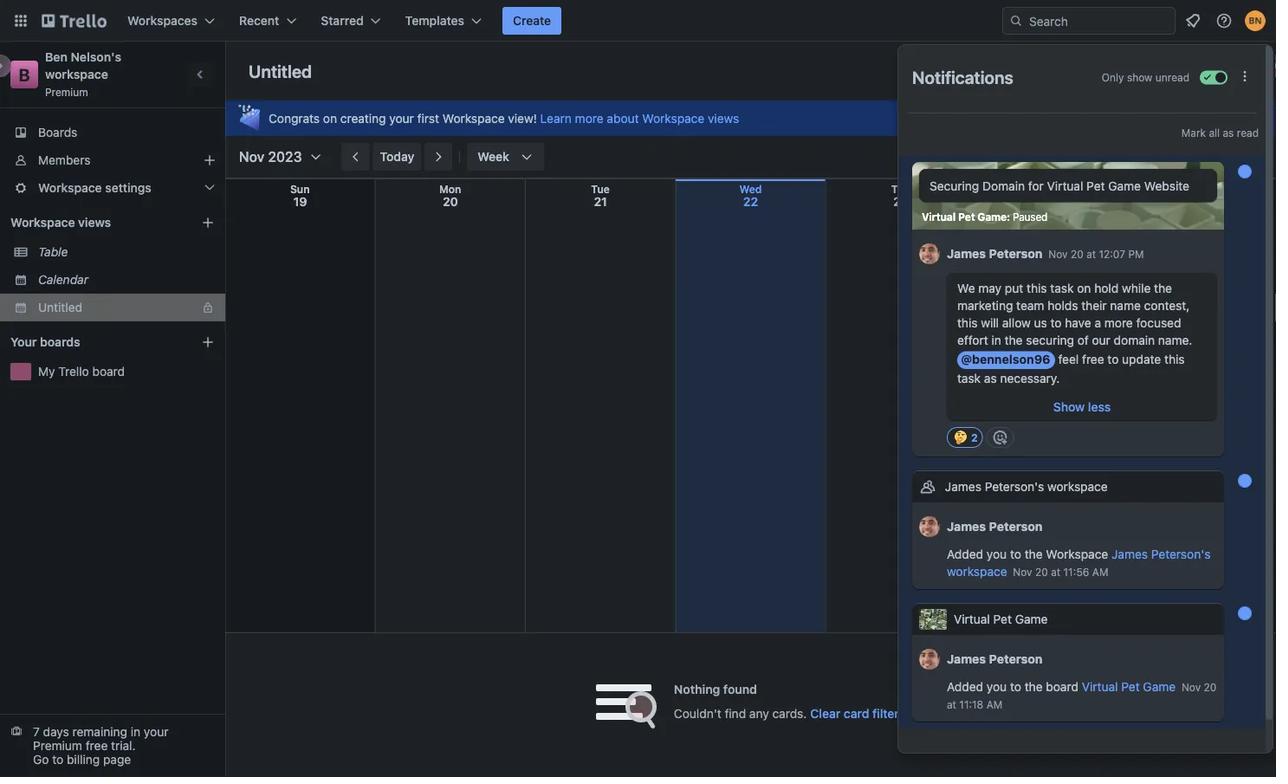 Task type: describe. For each thing, give the bounding box(es) containing it.
all
[[1209, 127, 1220, 139]]

starred button
[[311, 7, 391, 35]]

workspace inside ben nelson's workspace premium
[[45, 67, 108, 81]]

premium inside the "7 days remaining in your premium free trial. go to billing page"
[[33, 739, 82, 753]]

workspace inside popup button
[[38, 181, 102, 195]]

update
[[1123, 352, 1162, 367]]

view!
[[508, 111, 537, 125]]

securing domain for virtual pet game website
[[930, 179, 1190, 193]]

to for board
[[1011, 680, 1022, 694]]

workspace right the about
[[643, 111, 705, 125]]

james peterson (jamespeterson93) image
[[920, 647, 940, 673]]

james peterson for pet
[[947, 652, 1043, 666]]

give us feedback! link
[[979, 65, 1067, 77]]

pm
[[1129, 248, 1144, 260]]

week
[[478, 150, 510, 164]]

virtual pet game
[[954, 612, 1048, 627]]

workspace inside james peterson's workspace
[[947, 565, 1008, 579]]

james peterson button up james peterson's workspace link
[[913, 503, 1225, 544]]

you for board
[[987, 680, 1007, 694]]

0 horizontal spatial board
[[92, 364, 125, 379]]

0 vertical spatial us
[[1004, 65, 1015, 77]]

search image
[[1010, 14, 1024, 28]]

workspace up table
[[10, 215, 75, 230]]

boards
[[38, 125, 77, 140]]

wed
[[740, 183, 762, 195]]

nov for nov 2023
[[239, 149, 265, 165]]

2 james peterson (jamespeterson93) image from the top
[[920, 514, 940, 540]]

am for added you to the board
[[987, 699, 1003, 711]]

sat
[[1193, 183, 1210, 195]]

your
[[10, 335, 37, 349]]

untitled link
[[38, 299, 191, 316]]

found
[[724, 683, 757, 697]]

nov 20 at 11:56 am
[[1013, 566, 1109, 579]]

peterson for peterson's
[[989, 520, 1043, 534]]

workspace navigation collapse icon image
[[189, 62, 213, 87]]

james peterson button down virtual pet game
[[947, 652, 1043, 666]]

about
[[607, 111, 639, 125]]

2 horizontal spatial workspace
[[1048, 480, 1108, 494]]

templates button
[[395, 7, 492, 35]]

only
[[1102, 72, 1125, 84]]

james inside james peterson's workspace
[[1112, 547, 1148, 562]]

will
[[981, 316, 999, 330]]

free inside the "7 days remaining in your premium free trial. go to billing page"
[[86, 739, 108, 753]]

0 vertical spatial this
[[1027, 281, 1047, 296]]

as inside feel free to update this task as necessary.
[[985, 371, 997, 386]]

show less button
[[947, 394, 1218, 420]]

create
[[513, 13, 551, 28]]

show
[[1054, 400, 1085, 414]]

ben nelson's workspace link
[[45, 50, 125, 81]]

james peterson button up added you to the workspace
[[947, 520, 1043, 534]]

tue
[[591, 183, 610, 195]]

mark
[[1182, 127, 1206, 139]]

website
[[1145, 179, 1190, 193]]

the down virtual pet game
[[1025, 680, 1043, 694]]

boards
[[40, 335, 80, 349]]

nelson's
[[71, 50, 121, 64]]

have
[[1065, 316, 1092, 330]]

task inside feel free to update this task as necessary.
[[958, 371, 981, 386]]

effort
[[958, 333, 989, 348]]

peterson's inside james peterson's workspace
[[1152, 547, 1211, 562]]

2023
[[268, 149, 302, 165]]

added for added you to the workspace
[[947, 547, 984, 562]]

james peterson button up "added you to the board virtual pet game"
[[913, 635, 1225, 677]]

you for workspace
[[987, 547, 1007, 562]]

members link
[[0, 146, 225, 174]]

contest,
[[1145, 299, 1190, 313]]

your boards
[[10, 335, 80, 349]]

days
[[43, 725, 69, 739]]

first
[[417, 111, 439, 125]]

virtual pet game : paused
[[922, 211, 1048, 223]]

private button
[[1074, 57, 1159, 85]]

recent button
[[229, 7, 307, 35]]

b
[[19, 64, 30, 85]]

19
[[294, 195, 307, 209]]

0 vertical spatial james peterson's workspace
[[945, 480, 1108, 494]]

untitled inside text box
[[249, 61, 312, 81]]

nov 2023 button
[[232, 143, 323, 171]]

calendar link
[[38, 271, 215, 289]]

25
[[1194, 195, 1209, 209]]

team
[[1017, 299, 1045, 313]]

james peterson's workspace link
[[947, 547, 1211, 579]]

for
[[1029, 179, 1044, 193]]

0 vertical spatial more
[[575, 111, 604, 125]]

put
[[1005, 281, 1024, 296]]

thu
[[892, 183, 911, 195]]

workspace settings
[[38, 181, 152, 195]]

less
[[1088, 400, 1111, 414]]

while
[[1122, 281, 1151, 296]]

find
[[725, 707, 746, 721]]

fri
[[1045, 183, 1058, 195]]

domain
[[1114, 333, 1155, 348]]

in inside the "7 days remaining in your premium free trial. go to billing page"
[[131, 725, 141, 739]]

at inside "james peterson nov 20 at 12:07 pm"
[[1087, 248, 1096, 260]]

private
[[1108, 64, 1148, 78]]

couldn't
[[674, 707, 722, 721]]

to for workspace
[[1011, 547, 1022, 562]]

we may put this task on hold while the marketing team holds their name contest, this will allow us to have a more focused effort in the securing of our domain name. @bennelson96
[[958, 281, 1193, 367]]

nov 2023
[[239, 149, 302, 165]]

mark all as read button
[[1182, 124, 1259, 141]]

nothing found image
[[596, 685, 657, 730]]

0 vertical spatial your
[[389, 111, 414, 125]]

added you to the board virtual pet game
[[947, 680, 1176, 694]]

23
[[894, 195, 909, 209]]

our
[[1093, 333, 1111, 348]]

0 notifications image
[[1183, 10, 1204, 31]]



Task type: locate. For each thing, give the bounding box(es) containing it.
your boards with 1 items element
[[10, 332, 175, 353]]

0 vertical spatial views
[[708, 111, 740, 125]]

2 vertical spatial peterson
[[989, 652, 1043, 666]]

workspace up the week
[[443, 111, 505, 125]]

am for added you to the workspace
[[1093, 566, 1109, 579]]

marketing
[[958, 299, 1014, 313]]

added for added you to the board virtual pet game
[[947, 680, 984, 694]]

us right give on the top right of page
[[1004, 65, 1015, 77]]

0 vertical spatial james peterson (jamespeterson93) image
[[920, 241, 940, 267]]

as right "all" on the right
[[1223, 127, 1235, 139]]

us inside the we may put this task on hold while the marketing team holds their name contest, this will allow us to have a more focused effort in the securing of our domain name. @bennelson96
[[1034, 316, 1048, 330]]

2 vertical spatial at
[[947, 699, 957, 711]]

premium inside ben nelson's workspace premium
[[45, 86, 88, 98]]

a
[[1095, 316, 1102, 330]]

this
[[1027, 281, 1047, 296], [958, 316, 978, 330], [1165, 352, 1185, 367]]

7
[[33, 725, 40, 739]]

james peterson nov 20 at 12:07 pm
[[947, 247, 1144, 261]]

your inside the "7 days remaining in your premium free trial. go to billing page"
[[144, 725, 169, 739]]

mon
[[439, 183, 461, 195]]

1 vertical spatial more
[[1105, 316, 1133, 330]]

0 horizontal spatial us
[[1004, 65, 1015, 77]]

0 horizontal spatial virtual pet game link
[[922, 210, 1007, 224]]

1 vertical spatial untitled
[[38, 300, 82, 315]]

this up effort
[[958, 316, 978, 330]]

1 horizontal spatial as
[[1223, 127, 1235, 139]]

1 horizontal spatial peterson's
[[1152, 547, 1211, 562]]

workspace up virtual pet game
[[947, 565, 1008, 579]]

in
[[992, 333, 1002, 348], [131, 725, 141, 739]]

1 vertical spatial virtual pet game link
[[1082, 680, 1176, 694]]

ben nelson's workspace premium
[[45, 50, 125, 98]]

page
[[103, 753, 131, 767]]

feedback!
[[1018, 65, 1067, 77]]

today button
[[373, 143, 421, 171]]

members
[[38, 153, 91, 167]]

1 horizontal spatial board
[[1046, 680, 1079, 694]]

0 horizontal spatial untitled
[[38, 300, 82, 315]]

2 you from the top
[[987, 680, 1007, 694]]

0 horizontal spatial workspace
[[45, 67, 108, 81]]

0 vertical spatial at
[[1087, 248, 1096, 260]]

1 vertical spatial as
[[985, 371, 997, 386]]

am right 11:18
[[987, 699, 1003, 711]]

0 horizontal spatial on
[[323, 111, 337, 125]]

1 vertical spatial board
[[1046, 680, 1079, 694]]

primary element
[[0, 0, 1277, 42]]

james peterson for peterson's
[[947, 520, 1043, 534]]

to inside the "7 days remaining in your premium free trial. go to billing page"
[[52, 753, 63, 767]]

this up team on the top
[[1027, 281, 1047, 296]]

1 you from the top
[[987, 547, 1007, 562]]

0 vertical spatial free
[[1083, 352, 1105, 367]]

peterson down virtual pet game
[[989, 652, 1043, 666]]

domain
[[983, 179, 1025, 193]]

1 vertical spatial your
[[144, 725, 169, 739]]

the up contest, at the right top of the page
[[1155, 281, 1173, 296]]

1 james peterson from the top
[[947, 520, 1043, 534]]

calendar
[[38, 273, 88, 287]]

workspace views
[[10, 215, 111, 230]]

at for virtual pet game
[[947, 699, 957, 711]]

this down name.
[[1165, 352, 1185, 367]]

1 peterson from the top
[[989, 247, 1043, 261]]

to up securing
[[1051, 316, 1062, 330]]

1 vertical spatial free
[[86, 739, 108, 753]]

to down virtual pet game
[[1011, 680, 1022, 694]]

1 vertical spatial this
[[958, 316, 978, 330]]

21
[[594, 195, 607, 209]]

my trello board link
[[38, 363, 215, 380]]

in down will
[[992, 333, 1002, 348]]

as down @bennelson96
[[985, 371, 997, 386]]

hold
[[1095, 281, 1119, 296]]

at for james peterson's workspace
[[1051, 566, 1061, 579]]

card
[[844, 707, 870, 721]]

1 vertical spatial on
[[1078, 281, 1092, 296]]

0 vertical spatial peterson
[[989, 247, 1043, 261]]

20 inside "james peterson nov 20 at 12:07 pm"
[[1071, 248, 1084, 260]]

at left 12:07
[[1087, 248, 1096, 260]]

show less
[[1054, 400, 1111, 414]]

0 horizontal spatial free
[[86, 739, 108, 753]]

week button
[[467, 143, 544, 171]]

at left 11:56 at the right bottom of the page
[[1051, 566, 1061, 579]]

am right 11:56 at the right bottom of the page
[[1093, 566, 1109, 579]]

0 vertical spatial you
[[987, 547, 1007, 562]]

0 vertical spatial on
[[323, 111, 337, 125]]

0 vertical spatial james peterson
[[947, 520, 1043, 534]]

of
[[1078, 333, 1089, 348]]

:
[[1007, 211, 1011, 223]]

sun
[[290, 183, 310, 195]]

0 vertical spatial in
[[992, 333, 1002, 348]]

filters button
[[1166, 57, 1232, 85]]

1 horizontal spatial this
[[1027, 281, 1047, 296]]

2 vertical spatial workspace
[[947, 565, 1008, 579]]

b link
[[10, 61, 38, 88]]

workspace down the nelson's
[[45, 67, 108, 81]]

in inside the we may put this task on hold while the marketing team holds their name contest, this will allow us to have a more focused effort in the securing of our domain name. @bennelson96
[[992, 333, 1002, 348]]

recent
[[239, 13, 279, 28]]

0 vertical spatial am
[[1093, 566, 1109, 579]]

1 vertical spatial us
[[1034, 316, 1048, 330]]

1 horizontal spatial us
[[1034, 316, 1048, 330]]

0 horizontal spatial your
[[144, 725, 169, 739]]

my
[[38, 364, 55, 379]]

nov for nov 20 at 11:56 am
[[1013, 566, 1033, 579]]

peterson up added you to the workspace
[[989, 520, 1043, 534]]

2 horizontal spatial this
[[1165, 352, 1185, 367]]

1 vertical spatial am
[[987, 699, 1003, 711]]

1 vertical spatial peterson
[[989, 520, 1043, 534]]

in up page at bottom left
[[131, 725, 141, 739]]

us
[[1004, 65, 1015, 77], [1034, 316, 1048, 330]]

1 horizontal spatial am
[[1093, 566, 1109, 579]]

table link
[[38, 244, 215, 261]]

create button
[[503, 7, 562, 35]]

0 vertical spatial premium
[[45, 86, 88, 98]]

7 days remaining in your premium free trial. go to billing page
[[33, 725, 169, 767]]

0 vertical spatial task
[[1051, 281, 1074, 296]]

show
[[1127, 72, 1153, 84]]

untitled down the calendar
[[38, 300, 82, 315]]

learn more about workspace views link
[[541, 108, 740, 129]]

focused
[[1137, 316, 1182, 330]]

0 horizontal spatial am
[[987, 699, 1003, 711]]

remaining
[[72, 725, 127, 739]]

added up virtual pet game
[[947, 547, 984, 562]]

1 added from the top
[[947, 547, 984, 562]]

mark all as read
[[1182, 127, 1259, 139]]

0 horizontal spatial at
[[947, 699, 957, 711]]

couldn't find any cards. clear card filters
[[674, 707, 906, 721]]

1 horizontal spatial workspace
[[947, 565, 1008, 579]]

task inside the we may put this task on hold while the marketing team holds their name contest, this will allow us to have a more focused effort in the securing of our domain name. @bennelson96
[[1051, 281, 1074, 296]]

give us feedback!
[[979, 65, 1067, 77]]

james peterson down virtual pet game
[[947, 652, 1043, 666]]

1 james peterson (jamespeterson93) image from the top
[[920, 241, 940, 267]]

their
[[1082, 299, 1107, 313]]

more right learn
[[575, 111, 604, 125]]

james peterson (jamespeterson93) image
[[920, 241, 940, 267], [920, 514, 940, 540]]

unread
[[1156, 72, 1190, 84]]

Search field
[[1024, 8, 1175, 34]]

securing domain for virtual pet game website link
[[920, 169, 1218, 202]]

1 horizontal spatial untitled
[[249, 61, 312, 81]]

1 vertical spatial in
[[131, 725, 141, 739]]

securing
[[1026, 333, 1075, 348]]

task down effort
[[958, 371, 981, 386]]

cards.
[[773, 707, 807, 721]]

am
[[1093, 566, 1109, 579], [987, 699, 1003, 711]]

the up nov 20 at 11:56 am
[[1025, 547, 1043, 562]]

0 horizontal spatial in
[[131, 725, 141, 739]]

2 peterson from the top
[[989, 520, 1043, 534]]

workspace up 11:56 at the right bottom of the page
[[1046, 547, 1109, 562]]

3 peterson from the top
[[989, 652, 1043, 666]]

more inside the we may put this task on hold while the marketing team holds their name contest, this will allow us to have a more focused effort in the securing of our domain name. @bennelson96
[[1105, 316, 1133, 330]]

1 horizontal spatial task
[[1051, 281, 1074, 296]]

clear card filters button
[[811, 705, 906, 723]]

1 vertical spatial premium
[[33, 739, 82, 753]]

free
[[1083, 352, 1105, 367], [86, 739, 108, 753]]

1 horizontal spatial free
[[1083, 352, 1105, 367]]

clear
[[811, 707, 841, 721]]

2 vertical spatial this
[[1165, 352, 1185, 367]]

1 horizontal spatial your
[[389, 111, 414, 125]]

at
[[1087, 248, 1096, 260], [1051, 566, 1061, 579], [947, 699, 957, 711]]

ben nelson (bennelson96) image
[[1245, 10, 1266, 31]]

0 vertical spatial as
[[1223, 127, 1235, 139]]

added up 11:18
[[947, 680, 984, 694]]

1 vertical spatial peterson's
[[1152, 547, 1211, 562]]

to
[[1051, 316, 1062, 330], [1108, 352, 1119, 367], [1011, 547, 1022, 562], [1011, 680, 1022, 694], [52, 753, 63, 767]]

this inside feel free to update this task as necessary.
[[1165, 352, 1185, 367]]

james peterson button
[[947, 247, 1043, 261], [913, 503, 1225, 544], [947, 520, 1043, 534], [913, 635, 1225, 677], [947, 652, 1043, 666]]

to up nov 20 at 11:56 am
[[1011, 547, 1022, 562]]

0 vertical spatial added
[[947, 547, 984, 562]]

to for this
[[1108, 352, 1119, 367]]

1 horizontal spatial on
[[1078, 281, 1092, 296]]

1 vertical spatial james peterson (jamespeterson93) image
[[920, 514, 940, 540]]

views
[[708, 111, 740, 125], [78, 215, 111, 230]]

at inside nov 20 at 11:18 am
[[947, 699, 957, 711]]

1 vertical spatial views
[[78, 215, 111, 230]]

0 vertical spatial board
[[92, 364, 125, 379]]

nov 20 at 11:18 am
[[947, 682, 1217, 711]]

nov for nov 20 at 11:18 am
[[1182, 682, 1201, 694]]

0 horizontal spatial task
[[958, 371, 981, 386]]

to right go
[[52, 753, 63, 767]]

0 horizontal spatial peterson's
[[985, 480, 1045, 494]]

peterson's
[[985, 480, 1045, 494], [1152, 547, 1211, 562]]

billing
[[67, 753, 100, 767]]

on inside the we may put this task on hold while the marketing team holds their name contest, this will allow us to have a more focused effort in the securing of our domain name. @bennelson96
[[1078, 281, 1092, 296]]

1 vertical spatial james peterson's workspace
[[947, 547, 1211, 579]]

feel free to update this task as necessary.
[[958, 352, 1185, 386]]

your left first
[[389, 111, 414, 125]]

1 horizontal spatial views
[[708, 111, 740, 125]]

free inside feel free to update this task as necessary.
[[1083, 352, 1105, 367]]

the down allow
[[1005, 333, 1023, 348]]

you up virtual pet game
[[987, 547, 1007, 562]]

you
[[987, 547, 1007, 562], [987, 680, 1007, 694]]

nov inside nov 20 at 11:18 am
[[1182, 682, 1201, 694]]

0 horizontal spatial this
[[958, 316, 978, 330]]

as inside 'button'
[[1223, 127, 1235, 139]]

you down virtual pet game
[[987, 680, 1007, 694]]

1 vertical spatial at
[[1051, 566, 1061, 579]]

us up securing
[[1034, 316, 1048, 330]]

go to billing page link
[[33, 753, 131, 767]]

1 vertical spatial james peterson
[[947, 652, 1043, 666]]

20 inside nov 20 at 11:18 am
[[1204, 682, 1217, 694]]

1 vertical spatial you
[[987, 680, 1007, 694]]

workspaces
[[127, 13, 198, 28]]

at left 11:18
[[947, 699, 957, 711]]

11:18
[[960, 699, 984, 711]]

1 vertical spatial workspace
[[1048, 480, 1108, 494]]

1 vertical spatial task
[[958, 371, 981, 386]]

untitled up 'congrats'
[[249, 61, 312, 81]]

paused
[[1013, 211, 1048, 223]]

table
[[38, 245, 68, 259]]

create a view image
[[201, 216, 215, 230]]

nov inside 'button'
[[239, 149, 265, 165]]

filters
[[1192, 64, 1227, 78]]

ben
[[45, 50, 68, 64]]

peterson for pet
[[989, 652, 1043, 666]]

securing
[[930, 179, 980, 193]]

1 horizontal spatial more
[[1105, 316, 1133, 330]]

1 horizontal spatial virtual pet game link
[[1082, 680, 1176, 694]]

my trello board
[[38, 364, 125, 379]]

name
[[1111, 299, 1141, 313]]

to inside the we may put this task on hold while the marketing team holds their name contest, this will allow us to have a more focused effort in the securing of our domain name. @bennelson96
[[1051, 316, 1062, 330]]

to inside feel free to update this task as necessary.
[[1108, 352, 1119, 367]]

go
[[33, 753, 49, 767]]

to down our at top
[[1108, 352, 1119, 367]]

task up holds at the top right of the page
[[1051, 281, 1074, 296]]

creating
[[340, 111, 386, 125]]

on left creating
[[323, 111, 337, 125]]

0 vertical spatial peterson's
[[985, 480, 1045, 494]]

today
[[380, 150, 414, 164]]

add board image
[[201, 335, 215, 349]]

open information menu image
[[1216, 12, 1233, 29]]

on up their
[[1078, 281, 1092, 296]]

1 horizontal spatial at
[[1051, 566, 1061, 579]]

congrats
[[269, 111, 320, 125]]

Untitled text field
[[238, 55, 322, 88]]

your right trial. at the bottom left of the page
[[144, 725, 169, 739]]

nov inside "james peterson nov 20 at 12:07 pm"
[[1049, 248, 1068, 260]]

nov
[[239, 149, 265, 165], [1049, 248, 1068, 260], [1013, 566, 1033, 579], [1182, 682, 1201, 694]]

1 vertical spatial added
[[947, 680, 984, 694]]

feel
[[1059, 352, 1079, 367]]

12:07
[[1099, 248, 1126, 260]]

read
[[1237, 127, 1259, 139]]

workspace down members
[[38, 181, 102, 195]]

your
[[389, 111, 414, 125], [144, 725, 169, 739]]

0 horizontal spatial as
[[985, 371, 997, 386]]

only show unread
[[1102, 72, 1190, 84]]

necessary.
[[1001, 371, 1060, 386]]

1 horizontal spatial in
[[992, 333, 1002, 348]]

james peterson up added you to the workspace
[[947, 520, 1043, 534]]

0 horizontal spatial more
[[575, 111, 604, 125]]

back to home image
[[42, 7, 107, 35]]

0 horizontal spatial views
[[78, 215, 111, 230]]

am inside nov 20 at 11:18 am
[[987, 699, 1003, 711]]

james peterson button up may
[[947, 247, 1043, 261]]

peterson up put
[[989, 247, 1043, 261]]

0 vertical spatial virtual pet game link
[[922, 210, 1007, 224]]

0 vertical spatial untitled
[[249, 61, 312, 81]]

2 added from the top
[[947, 680, 984, 694]]

2 james peterson from the top
[[947, 652, 1043, 666]]

2 horizontal spatial at
[[1087, 248, 1096, 260]]

notifications
[[913, 67, 1014, 87]]

more down name
[[1105, 316, 1133, 330]]

virtual
[[1047, 179, 1084, 193], [922, 211, 956, 223], [954, 612, 990, 627], [1082, 680, 1119, 694]]

0 vertical spatial workspace
[[45, 67, 108, 81]]

workspace up james peterson's workspace link
[[1048, 480, 1108, 494]]



Task type: vqa. For each thing, say whether or not it's contained in the screenshot.
Mark all as read button
yes



